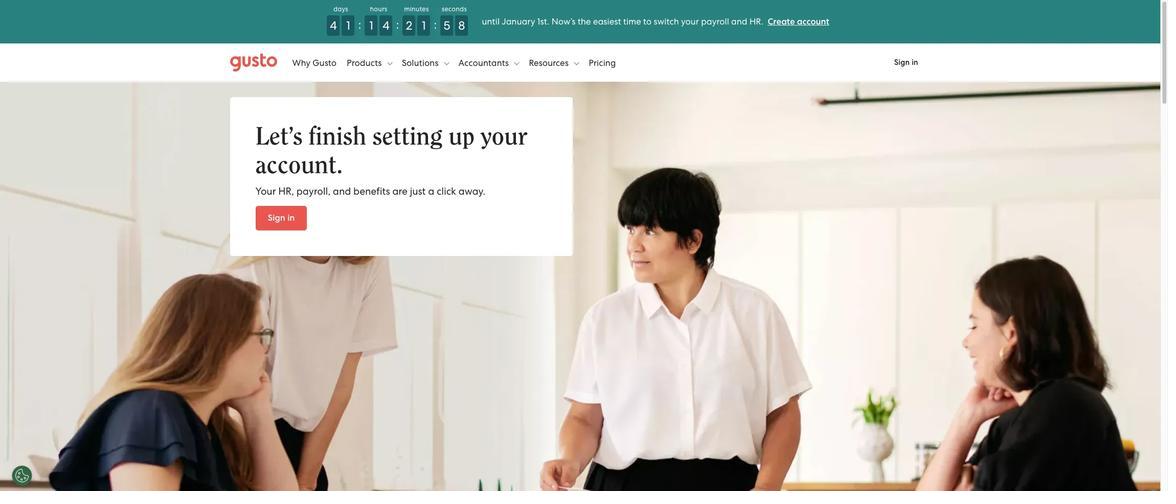 Task type: locate. For each thing, give the bounding box(es) containing it.
1 horizontal spatial sign in link
[[882, 51, 931, 74]]

and right payroll,
[[333, 186, 351, 197]]

1 vertical spatial sign
[[268, 213, 285, 223]]

pricing link
[[589, 47, 616, 78]]

1 horizontal spatial in
[[912, 58, 918, 67]]

: for 1
[[396, 17, 399, 32]]

1 horizontal spatial 1
[[369, 18, 373, 33]]

2 horizontal spatial :
[[434, 17, 437, 32]]

sign
[[894, 58, 910, 67], [268, 213, 285, 223]]

: up products
[[358, 17, 361, 32]]

0 horizontal spatial sign in
[[268, 213, 295, 223]]

accountants
[[459, 58, 511, 68]]

3 : from the left
[[434, 17, 437, 32]]

0 vertical spatial sign in
[[894, 58, 918, 67]]

in
[[912, 58, 918, 67], [287, 213, 295, 223]]

0 vertical spatial sign
[[894, 58, 910, 67]]

and left hr.
[[731, 16, 747, 27]]

1 : from the left
[[358, 17, 361, 32]]

1 for 2
[[422, 18, 426, 33]]

your
[[255, 186, 276, 197]]

finish
[[309, 124, 366, 149]]

1 vertical spatial and
[[333, 186, 351, 197]]

1 vertical spatial in
[[287, 213, 295, 223]]

1
[[346, 18, 350, 33], [369, 18, 373, 33], [422, 18, 426, 33]]

0 horizontal spatial sign
[[268, 213, 285, 223]]

0 horizontal spatial 4
[[330, 18, 337, 33]]

until january 1st. now's the easiest time to switch your payroll and hr. create account
[[482, 16, 829, 27]]

sign in for sign in link inside main element
[[894, 58, 918, 67]]

products
[[347, 58, 384, 68]]

1 horizontal spatial :
[[396, 17, 399, 32]]

0 vertical spatial and
[[731, 16, 747, 27]]

sign inside let's finish setting up your account. main content
[[268, 213, 285, 223]]

a
[[428, 186, 434, 197]]

:
[[358, 17, 361, 32], [396, 17, 399, 32], [434, 17, 437, 32]]

and
[[731, 16, 747, 27], [333, 186, 351, 197]]

1 down hours
[[369, 18, 373, 33]]

main element
[[230, 47, 931, 78]]

january
[[502, 16, 535, 27]]

account
[[797, 16, 829, 27]]

0 vertical spatial sign in link
[[882, 51, 931, 74]]

1 horizontal spatial your
[[681, 16, 699, 27]]

: for 4
[[358, 17, 361, 32]]

1 horizontal spatial 4
[[383, 18, 390, 33]]

let's finish setting up your account.
[[255, 124, 528, 178]]

1 horizontal spatial and
[[731, 16, 747, 27]]

to
[[643, 16, 652, 27]]

: left '2'
[[396, 17, 399, 32]]

resources
[[529, 58, 571, 68]]

1 down 'days'
[[346, 18, 350, 33]]

0 horizontal spatial in
[[287, 213, 295, 223]]

1 vertical spatial sign in
[[268, 213, 295, 223]]

sign in inside main element
[[894, 58, 918, 67]]

solutions button
[[402, 47, 449, 78]]

4 down 'days'
[[330, 18, 337, 33]]

0 horizontal spatial sign in link
[[255, 206, 307, 231]]

pricing
[[589, 58, 616, 68]]

0 horizontal spatial your
[[481, 124, 528, 149]]

0 horizontal spatial 1
[[346, 18, 350, 33]]

benefits
[[353, 186, 390, 197]]

your right switch
[[681, 16, 699, 27]]

1 1 from the left
[[346, 18, 350, 33]]

easiest
[[593, 16, 621, 27]]

your inside let's finish setting up your account.
[[481, 124, 528, 149]]

0 vertical spatial your
[[681, 16, 699, 27]]

sign in inside let's finish setting up your account. main content
[[268, 213, 295, 223]]

: for 2
[[434, 17, 437, 32]]

online payroll services, hr, and benefits | gusto image
[[230, 53, 277, 72]]

1 4 from the left
[[330, 18, 337, 33]]

1 right '2'
[[422, 18, 426, 33]]

your hr, payroll, and benefits are just a click away.
[[255, 186, 485, 197]]

2 : from the left
[[396, 17, 399, 32]]

0 horizontal spatial :
[[358, 17, 361, 32]]

why gusto link
[[292, 47, 337, 78]]

0 horizontal spatial and
[[333, 186, 351, 197]]

sign in
[[894, 58, 918, 67], [268, 213, 295, 223]]

4
[[330, 18, 337, 33], [383, 18, 390, 33]]

until
[[482, 16, 500, 27]]

1 vertical spatial sign in link
[[255, 206, 307, 231]]

now's
[[552, 16, 576, 27]]

why gusto
[[292, 58, 337, 68]]

days
[[333, 5, 348, 13]]

2 horizontal spatial 1
[[422, 18, 426, 33]]

your
[[681, 16, 699, 27], [481, 124, 528, 149]]

sign in link inside main element
[[882, 51, 931, 74]]

1 horizontal spatial sign in
[[894, 58, 918, 67]]

4 down hours
[[383, 18, 390, 33]]

accountants button
[[459, 47, 519, 78]]

: left 5
[[434, 17, 437, 32]]

1 vertical spatial your
[[481, 124, 528, 149]]

3 1 from the left
[[422, 18, 426, 33]]

your inside until january 1st. now's the easiest time to switch your payroll and hr. create account
[[681, 16, 699, 27]]

just
[[410, 186, 426, 197]]

your right up
[[481, 124, 528, 149]]

1 horizontal spatial sign
[[894, 58, 910, 67]]

sign in link
[[882, 51, 931, 74], [255, 206, 307, 231]]



Task type: vqa. For each thing, say whether or not it's contained in the screenshot.
'QUESTIONS?'
no



Task type: describe. For each thing, give the bounding box(es) containing it.
account.
[[255, 153, 343, 178]]

payroll,
[[296, 186, 330, 197]]

2 1 from the left
[[369, 18, 373, 33]]

resources button
[[529, 47, 579, 78]]

setting
[[372, 124, 442, 149]]

sign in for sign in link in the let's finish setting up your account. main content
[[268, 213, 295, 223]]

and inside until january 1st. now's the easiest time to switch your payroll and hr. create account
[[731, 16, 747, 27]]

hours
[[370, 5, 387, 13]]

hr,
[[278, 186, 294, 197]]

sign in link inside let's finish setting up your account. main content
[[255, 206, 307, 231]]

0 vertical spatial in
[[912, 58, 918, 67]]

why
[[292, 58, 310, 68]]

gusto
[[313, 58, 337, 68]]

and inside let's finish setting up your account. main content
[[333, 186, 351, 197]]

solutions
[[402, 58, 441, 68]]

sign inside main element
[[894, 58, 910, 67]]

payroll
[[701, 16, 729, 27]]

8
[[458, 18, 465, 33]]

5
[[443, 18, 450, 33]]

1st.
[[537, 16, 549, 27]]

are
[[392, 186, 407, 197]]

up
[[448, 124, 475, 149]]

away.
[[458, 186, 485, 197]]

let's finish setting up your account. main content
[[0, 82, 1160, 491]]

time
[[623, 16, 641, 27]]

switch
[[654, 16, 679, 27]]

let's
[[255, 124, 303, 149]]

hr.
[[750, 16, 763, 27]]

minutes
[[404, 5, 429, 13]]

seconds
[[442, 5, 467, 13]]

1 for 4
[[346, 18, 350, 33]]

in inside main content
[[287, 213, 295, 223]]

products button
[[347, 47, 392, 78]]

create account link
[[768, 16, 829, 27]]

the
[[578, 16, 591, 27]]

click
[[437, 186, 456, 197]]

2 4 from the left
[[383, 18, 390, 33]]

create
[[768, 16, 795, 27]]

2
[[406, 18, 412, 33]]



